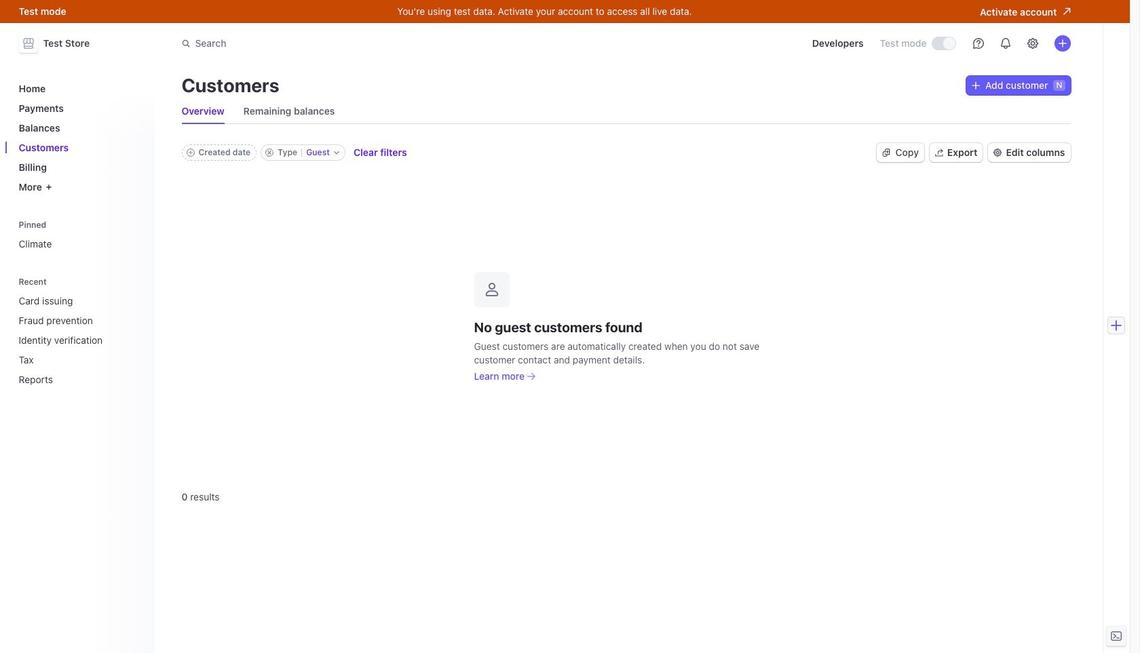 Task type: vqa. For each thing, say whether or not it's contained in the screenshot.
rightmost svg "image"
yes



Task type: describe. For each thing, give the bounding box(es) containing it.
1 recent element from the top
[[13, 273, 146, 391]]

settings image
[[1027, 38, 1038, 49]]

pinned element
[[13, 216, 146, 255]]

svg image
[[882, 149, 890, 157]]

Search text field
[[173, 31, 556, 56]]

remove type image
[[266, 149, 274, 157]]

2 recent element from the top
[[13, 290, 146, 391]]

help image
[[973, 38, 984, 49]]



Task type: locate. For each thing, give the bounding box(es) containing it.
notifications image
[[1000, 38, 1011, 49]]

tab list
[[182, 99, 1071, 124]]

core navigation links element
[[13, 77, 146, 198]]

recent element
[[13, 273, 146, 391], [13, 290, 146, 391]]

Test mode checkbox
[[932, 37, 956, 50]]

svg image
[[972, 82, 980, 90]]

clear history image
[[133, 278, 141, 286]]

edit pins image
[[133, 221, 141, 229]]

None search field
[[173, 31, 556, 56]]

toolbar
[[182, 145, 407, 161]]

edit type image
[[334, 150, 339, 155]]

add created date image
[[186, 149, 194, 157]]



